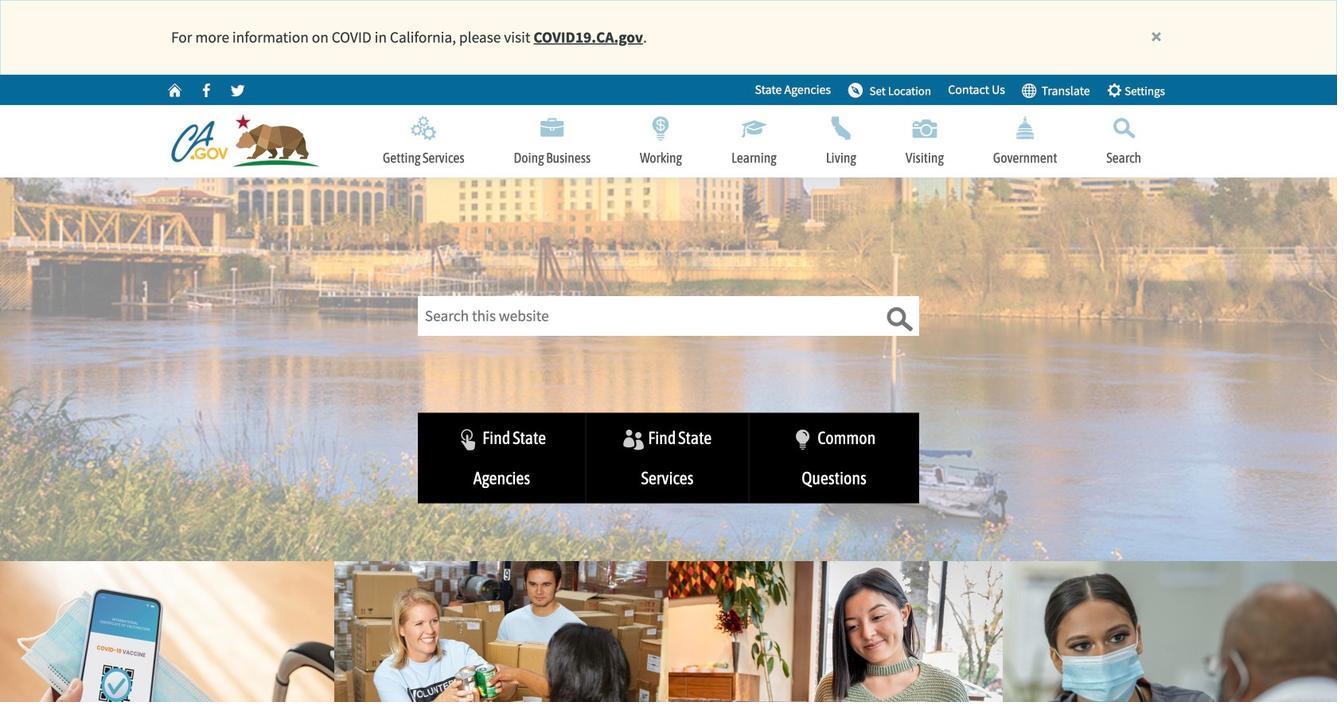 Task type: describe. For each thing, give the bounding box(es) containing it.
online services image
[[457, 429, 482, 450]]

ca.gov logo image
[[171, 114, 329, 170]]

compass image
[[848, 82, 863, 97]]

Search this website text field
[[418, 296, 919, 336]]

lightbulb image
[[793, 429, 818, 450]]

calfile - file return for free service tile. hit enter to toggle between displaying and hiding details about this service. element
[[669, 561, 1003, 702]]

get disaster relief assistance service tile. hit enter to toggle between displaying and hiding details about this service. element
[[334, 561, 669, 702]]

globe image
[[1021, 82, 1037, 97]]



Task type: vqa. For each thing, say whether or not it's contained in the screenshot.
"Get Digital Vaccine Record  Service Tile. Hit Enter to toggle between displaying and hiding details about this service." element
yes



Task type: locate. For each thing, give the bounding box(es) containing it.
banner
[[0, 0, 1337, 340]]

get digital vaccine record  service tile. hit enter to toggle between displaying and hiding details about this service. element
[[0, 561, 334, 702]]

get covid-19 information and help service tile. hit enter to toggle between displaying and hiding details about this service. element
[[1003, 561, 1337, 702]]

highlighted available activities element
[[418, 413, 919, 521]]

gear image
[[1107, 82, 1122, 97]]

people image
[[623, 429, 648, 450]]



